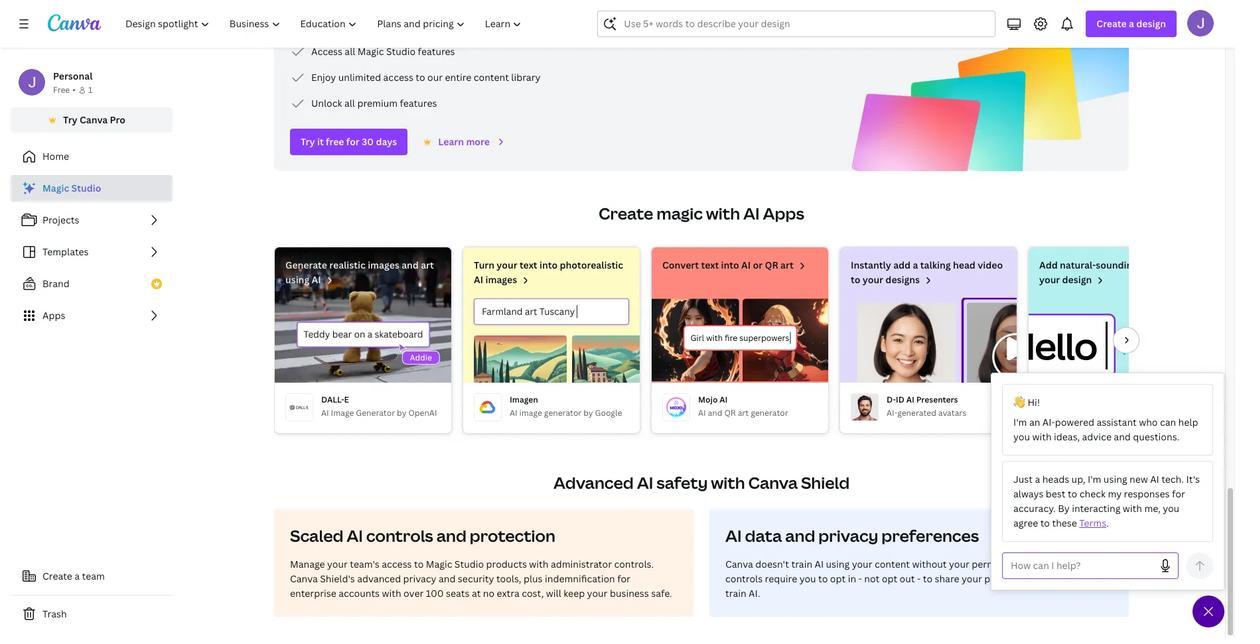 Task type: describe. For each thing, give the bounding box(es) containing it.
generator inside the imagen ai image generator by google
[[544, 408, 582, 419]]

can
[[1160, 416, 1176, 429]]

access inside manage your team's access to magic studio products with administrator controls. canva shield's advanced privacy and security tools, plus indemnification for enterprise accounts with over 100 seats at no extra cost, will keep your business safe.
[[382, 558, 412, 571]]

assistant
[[1097, 416, 1137, 429]]

list containing magic studio
[[11, 175, 173, 329]]

your down 'indemnification' in the left bottom of the page
[[587, 587, 608, 600]]

and up "security" at the left of the page
[[437, 525, 467, 547]]

create a design button
[[1086, 11, 1177, 37]]

studio inside manage your team's access to magic studio products with administrator controls. canva shield's advanced privacy and security tools, plus indemnification for enterprise accounts with over 100 seats at no extra cost, will keep your business safe.
[[455, 558, 484, 571]]

accuracy.
[[1013, 502, 1056, 515]]

generated
[[897, 408, 936, 419]]

learn
[[438, 135, 464, 148]]

add
[[1039, 259, 1058, 271]]

create a team button
[[11, 563, 173, 590]]

an
[[1029, 416, 1040, 429]]

unlock all premium features
[[311, 97, 437, 110]]

business
[[610, 587, 649, 600]]

canva inside button
[[80, 113, 108, 126]]

with inside just a heads up, i'm using new ai tech. it's always best to check my responses for accuracy. by interacting with me, you agree to these
[[1123, 502, 1142, 515]]

projects link
[[11, 207, 173, 234]]

it
[[317, 135, 324, 148]]

ai up or
[[743, 202, 760, 224]]

create a design
[[1097, 17, 1166, 30]]

tech.
[[1162, 473, 1184, 486]]

your inside 'instantly add a talking head video to your designs'
[[863, 273, 883, 286]]

check
[[1080, 488, 1106, 500]]

team's
[[350, 558, 380, 571]]

accounts
[[339, 587, 380, 600]]

controls.
[[614, 558, 654, 571]]

all for access
[[345, 45, 355, 58]]

instantly
[[851, 259, 891, 271]]

apps inside list
[[42, 309, 65, 322]]

0 horizontal spatial studio
[[71, 182, 101, 194]]

0 horizontal spatial train
[[725, 587, 746, 600]]

realistic
[[329, 259, 366, 271]]

heads
[[1042, 473, 1069, 486]]

questions.
[[1133, 431, 1180, 443]]

products
[[486, 558, 527, 571]]

openai
[[408, 408, 437, 419]]

privacy inside canva doesn't train ai using your content without your permission. canva's ai privacy controls require you to opt in - not opt out - to share your private content with us to train ai.
[[1074, 558, 1107, 571]]

templates
[[42, 246, 89, 258]]

e
[[344, 394, 349, 406]]

require
[[765, 573, 797, 585]]

try for try it free for 30 days
[[301, 135, 315, 148]]

qr inside mojo ai ai and qr art generator
[[724, 408, 736, 419]]

list containing access all magic studio features
[[290, 44, 541, 112]]

content for library
[[474, 71, 509, 84]]

images inside turn your text into photorealistic ai images
[[485, 273, 517, 286]]

1 vertical spatial magic
[[42, 182, 69, 194]]

terms link
[[1079, 517, 1106, 530]]

ai inside the imagen ai image generator by google
[[510, 408, 517, 419]]

image
[[331, 408, 354, 419]]

text-
[[1075, 408, 1094, 419]]

plus
[[524, 573, 543, 585]]

a for create a team
[[75, 570, 80, 583]]

free
[[326, 135, 344, 148]]

talking
[[920, 259, 951, 271]]

1 horizontal spatial privacy
[[819, 525, 878, 547]]

add natural-sounding voices to your design
[[1039, 259, 1181, 286]]

mojo ai ai and qr art generator
[[698, 394, 788, 419]]

security
[[458, 573, 494, 585]]

ai down ai data and privacy preferences
[[815, 558, 824, 571]]

your up shield's at the left bottom
[[327, 558, 348, 571]]

in
[[848, 573, 856, 585]]

enjoy
[[311, 71, 336, 84]]

to inside 'instantly add a talking head video to your designs'
[[851, 273, 860, 286]]

2 horizontal spatial art
[[781, 259, 794, 271]]

generator
[[356, 408, 395, 419]]

your up share
[[949, 558, 970, 571]]

up,
[[1072, 473, 1086, 486]]

best
[[1046, 488, 1066, 500]]

not
[[864, 573, 880, 585]]

for inside button
[[346, 135, 360, 148]]

ai inside dall-e ai image generator by openai
[[321, 408, 329, 419]]

art inside mojo ai ai and qr art generator
[[738, 408, 749, 419]]

canva inside manage your team's access to magic studio products with administrator controls. canva shield's advanced privacy and security tools, plus indemnification for enterprise accounts with over 100 seats at no extra cost, will keep your business safe.
[[290, 573, 318, 585]]

over
[[404, 587, 424, 600]]

or
[[753, 259, 763, 271]]

generate
[[285, 259, 327, 271]]

0 vertical spatial features
[[418, 45, 455, 58]]

powered
[[1055, 416, 1094, 429]]

text-to-speech voice generator
[[1075, 408, 1195, 419]]

agree
[[1013, 517, 1038, 530]]

jacob simon image
[[1187, 10, 1214, 37]]

advanced
[[553, 472, 634, 494]]

share
[[935, 573, 959, 585]]

30
[[362, 135, 374, 148]]

by inside dall-e ai image generator by openai
[[397, 408, 407, 419]]

and inside manage your team's access to magic studio products with administrator controls. canva shield's advanced privacy and security tools, plus indemnification for enterprise accounts with over 100 seats at no extra cost, will keep your business safe.
[[439, 573, 456, 585]]

free •
[[53, 84, 76, 96]]

try for try canva pro
[[63, 113, 77, 126]]

0 vertical spatial qr
[[765, 259, 778, 271]]

just a heads up, i'm using new ai tech. it's always best to check my responses for accuracy. by interacting with me, you agree to these
[[1013, 473, 1200, 530]]

1 vertical spatial features
[[400, 97, 437, 110]]

ai- inside the d-id ai presenters ai-generated avatars
[[887, 408, 897, 419]]

advanced ai safety with canva shield
[[553, 472, 850, 494]]

me,
[[1144, 502, 1161, 515]]

learn more
[[438, 135, 490, 148]]

to inside manage your team's access to magic studio products with administrator controls. canva shield's advanced privacy and security tools, plus indemnification for enterprise accounts with over 100 seats at no extra cost, will keep your business safe.
[[414, 558, 424, 571]]

convert text into ai or qr art
[[662, 259, 794, 271]]

to-
[[1094, 408, 1105, 419]]

0 vertical spatial access
[[383, 71, 413, 84]]

ai down mojo on the right
[[698, 408, 706, 419]]

try canva pro button
[[11, 108, 173, 133]]

voice
[[1135, 408, 1155, 419]]

will
[[546, 587, 561, 600]]

to down without
[[923, 573, 933, 585]]

design inside create a design dropdown button
[[1136, 17, 1166, 30]]

to down up,
[[1068, 488, 1077, 500]]

your up not
[[852, 558, 872, 571]]

canva inside canva doesn't train ai using your content without your permission. canva's ai privacy controls require you to opt in - not opt out - to share your private content with us to train ai.
[[725, 558, 753, 571]]

team
[[82, 570, 105, 583]]

manage
[[290, 558, 325, 571]]

id
[[896, 394, 905, 406]]

free
[[53, 84, 70, 96]]

i'm inside 'i'm an ai-powered assistant who can help you with ideas, advice and questions.'
[[1013, 416, 1027, 429]]

try it free for 30 days
[[301, 135, 397, 148]]

pro
[[110, 113, 125, 126]]

doesn't
[[755, 558, 789, 571]]

1 opt from the left
[[830, 573, 846, 585]]

turn
[[474, 259, 494, 271]]

Ask Canva Assistant for help text field
[[1011, 554, 1152, 579]]

with inside 'i'm an ai-powered assistant who can help you with ideas, advice and questions.'
[[1032, 431, 1052, 443]]

try it free for 30 days button
[[290, 129, 408, 155]]

ai inside generate realistic images and art using ai
[[312, 273, 321, 286]]

image
[[519, 408, 542, 419]]

assistant panel dialog
[[991, 373, 1225, 591]]



Task type: locate. For each thing, give the bounding box(es) containing it.
1 vertical spatial images
[[485, 273, 517, 286]]

1 vertical spatial studio
[[71, 182, 101, 194]]

using
[[285, 273, 309, 286], [1104, 473, 1127, 486], [826, 558, 850, 571]]

create for create a design
[[1097, 17, 1127, 30]]

train
[[791, 558, 812, 571], [725, 587, 746, 600]]

all
[[345, 45, 355, 58], [344, 97, 355, 110]]

1
[[88, 84, 92, 96]]

privacy
[[819, 525, 878, 547], [1074, 558, 1107, 571], [403, 573, 436, 585]]

and inside generate realistic images and art using ai
[[402, 259, 419, 271]]

canva doesn't train ai using your content without your permission. canva's ai privacy controls require you to opt in - not opt out - to share your private content with us to train ai.
[[725, 558, 1107, 600]]

i'm an ai-powered assistant who can help you with ideas, advice and questions.
[[1013, 416, 1198, 443]]

0 horizontal spatial into
[[540, 259, 558, 271]]

content down canva's
[[1018, 573, 1054, 585]]

ai right canva's
[[1063, 558, 1072, 571]]

2 horizontal spatial magic
[[426, 558, 452, 571]]

1 horizontal spatial create
[[599, 202, 653, 224]]

with down an
[[1032, 431, 1052, 443]]

unlimited
[[338, 71, 381, 84]]

my
[[1108, 488, 1122, 500]]

ai down the generate
[[312, 273, 321, 286]]

1 horizontal spatial text
[[701, 259, 719, 271]]

top level navigation element
[[117, 11, 533, 37]]

create a team
[[42, 570, 105, 583]]

0 horizontal spatial using
[[285, 273, 309, 286]]

administrator
[[551, 558, 612, 571]]

1 vertical spatial access
[[382, 558, 412, 571]]

into left photorealistic
[[540, 259, 558, 271]]

train left 'ai.'
[[725, 587, 746, 600]]

2 vertical spatial magic
[[426, 558, 452, 571]]

0 vertical spatial create
[[1097, 17, 1127, 30]]

content up out
[[875, 558, 910, 571]]

all right access
[[345, 45, 355, 58]]

0 horizontal spatial opt
[[830, 573, 846, 585]]

art inside generate realistic images and art using ai
[[421, 259, 434, 271]]

0 vertical spatial studio
[[386, 45, 416, 58]]

opt left in
[[830, 573, 846, 585]]

0 vertical spatial using
[[285, 273, 309, 286]]

👋 hi!
[[1013, 396, 1040, 409]]

0 horizontal spatial try
[[63, 113, 77, 126]]

a inside 'instantly add a talking head video to your designs'
[[913, 259, 918, 271]]

with up plus
[[529, 558, 549, 571]]

advice
[[1082, 431, 1112, 443]]

try inside button
[[301, 135, 315, 148]]

ai up team's
[[347, 525, 363, 547]]

to down accuracy.
[[1040, 517, 1050, 530]]

1 horizontal spatial qr
[[765, 259, 778, 271]]

it's
[[1186, 473, 1200, 486]]

more
[[466, 135, 490, 148]]

using inside generate realistic images and art using ai
[[285, 273, 309, 286]]

- right out
[[917, 573, 921, 585]]

to right us at the right of page
[[1090, 573, 1100, 585]]

2 into from the left
[[721, 259, 739, 271]]

i'm left an
[[1013, 416, 1027, 429]]

1 horizontal spatial design
[[1136, 17, 1166, 30]]

design left the jacob simon image
[[1136, 17, 1166, 30]]

1 horizontal spatial you
[[1013, 431, 1030, 443]]

1 text from the left
[[520, 259, 537, 271]]

and right realistic
[[402, 259, 419, 271]]

and right "data"
[[785, 525, 815, 547]]

ai right id
[[906, 394, 914, 406]]

studio down "home" link
[[71, 182, 101, 194]]

a
[[1129, 17, 1134, 30], [913, 259, 918, 271], [1035, 473, 1040, 486], [75, 570, 80, 583]]

content
[[474, 71, 509, 84], [875, 558, 910, 571], [1018, 573, 1054, 585]]

design down natural-
[[1062, 273, 1092, 286]]

create for create a team
[[42, 570, 72, 583]]

2 vertical spatial you
[[800, 573, 816, 585]]

features up our
[[418, 45, 455, 58]]

text right convert on the right top of page
[[701, 259, 719, 271]]

your inside add natural-sounding voices to your design
[[1039, 273, 1060, 286]]

no
[[483, 587, 495, 600]]

images inside generate realistic images and art using ai
[[368, 259, 399, 271]]

create
[[1097, 17, 1127, 30], [599, 202, 653, 224], [42, 570, 72, 583]]

1 generator from the left
[[544, 408, 582, 419]]

new
[[1130, 473, 1148, 486]]

and inside 'i'm an ai-powered assistant who can help you with ideas, advice and questions.'
[[1114, 431, 1131, 443]]

ai- inside 'i'm an ai-powered assistant who can help you with ideas, advice and questions.'
[[1043, 416, 1055, 429]]

1 vertical spatial apps
[[42, 309, 65, 322]]

0 vertical spatial design
[[1136, 17, 1166, 30]]

using up my
[[1104, 473, 1127, 486]]

at
[[472, 587, 481, 600]]

ai inside just a heads up, i'm using new ai tech. it's always best to check my responses for accuracy. by interacting with me, you agree to these
[[1150, 473, 1159, 486]]

magic up unlimited
[[358, 45, 384, 58]]

access all magic studio features
[[311, 45, 455, 58]]

1 horizontal spatial for
[[617, 573, 630, 585]]

1 horizontal spatial images
[[485, 273, 517, 286]]

•
[[73, 84, 76, 96]]

design inside add natural-sounding voices to your design
[[1062, 273, 1092, 286]]

0 vertical spatial magic
[[358, 45, 384, 58]]

1 vertical spatial content
[[875, 558, 910, 571]]

2 - from the left
[[917, 573, 921, 585]]

by left 'google'
[[584, 408, 593, 419]]

0 horizontal spatial apps
[[42, 309, 65, 322]]

learn more button
[[417, 129, 510, 153]]

enjoy unlimited access to our entire content library
[[311, 71, 541, 84]]

0 vertical spatial controls
[[366, 525, 433, 547]]

0 vertical spatial try
[[63, 113, 77, 126]]

using down the generate
[[285, 273, 309, 286]]

your down 'add'
[[1039, 273, 1060, 286]]

1 horizontal spatial art
[[738, 408, 749, 419]]

ai right mojo on the right
[[720, 394, 728, 406]]

controls up team's
[[366, 525, 433, 547]]

home
[[42, 150, 69, 163]]

1 horizontal spatial generator
[[751, 408, 788, 419]]

.
[[1106, 517, 1109, 530]]

access down 'access all magic studio features'
[[383, 71, 413, 84]]

2 opt from the left
[[882, 573, 897, 585]]

ai- right an
[[1043, 416, 1055, 429]]

text right turn
[[520, 259, 537, 271]]

your right turn
[[497, 259, 517, 271]]

0 horizontal spatial qr
[[724, 408, 736, 419]]

for inside manage your team's access to magic studio products with administrator controls. canva shield's advanced privacy and security tools, plus indemnification for enterprise accounts with over 100 seats at no extra cost, will keep your business safe.
[[617, 573, 630, 585]]

2 horizontal spatial content
[[1018, 573, 1054, 585]]

1 vertical spatial controls
[[725, 573, 763, 585]]

0 vertical spatial list
[[290, 44, 541, 112]]

your down instantly
[[863, 273, 883, 286]]

voices
[[1140, 259, 1169, 271]]

just
[[1013, 473, 1033, 486]]

presenters
[[916, 394, 958, 406]]

and
[[402, 259, 419, 271], [708, 408, 722, 419], [1114, 431, 1131, 443], [437, 525, 467, 547], [785, 525, 815, 547], [439, 573, 456, 585]]

you inside canva doesn't train ai using your content without your permission. canva's ai privacy controls require you to opt in - not opt out - to share your private content with us to train ai.
[[800, 573, 816, 585]]

Search search field
[[624, 11, 969, 37]]

your right share
[[962, 573, 982, 585]]

and up seats
[[439, 573, 456, 585]]

i'm inside just a heads up, i'm using new ai tech. it's always best to check my responses for accuracy. by interacting with me, you agree to these
[[1088, 473, 1101, 486]]

2 horizontal spatial for
[[1172, 488, 1185, 500]]

for up the business
[[617, 573, 630, 585]]

2 generator from the left
[[751, 408, 788, 419]]

you right me,
[[1163, 502, 1180, 515]]

1 vertical spatial train
[[725, 587, 746, 600]]

opt
[[830, 573, 846, 585], [882, 573, 897, 585]]

try inside button
[[63, 113, 77, 126]]

with left me,
[[1123, 502, 1142, 515]]

all right unlock in the left top of the page
[[344, 97, 355, 110]]

you down an
[[1013, 431, 1030, 443]]

1 horizontal spatial opt
[[882, 573, 897, 585]]

ai left or
[[741, 259, 751, 271]]

d-
[[887, 394, 896, 406]]

a inside "button"
[[75, 570, 80, 583]]

1 horizontal spatial content
[[875, 558, 910, 571]]

0 horizontal spatial content
[[474, 71, 509, 84]]

tools,
[[496, 573, 521, 585]]

1 vertical spatial all
[[344, 97, 355, 110]]

2 by from the left
[[584, 408, 593, 419]]

for down tech.
[[1172, 488, 1185, 500]]

try
[[63, 113, 77, 126], [301, 135, 315, 148]]

with left us at the right of page
[[1056, 573, 1075, 585]]

list
[[290, 44, 541, 112], [11, 175, 173, 329]]

with down "advanced" at bottom
[[382, 587, 401, 600]]

1 horizontal spatial ai-
[[1043, 416, 1055, 429]]

and down mojo on the right
[[708, 408, 722, 419]]

with
[[706, 202, 740, 224], [1032, 431, 1052, 443], [711, 472, 745, 494], [1123, 502, 1142, 515], [529, 558, 549, 571], [1056, 573, 1075, 585], [382, 587, 401, 600]]

try left it
[[301, 135, 315, 148]]

privacy inside manage your team's access to magic studio products with administrator controls. canva shield's advanced privacy and security tools, plus indemnification for enterprise accounts with over 100 seats at no extra cost, will keep your business safe.
[[403, 573, 436, 585]]

manage your team's access to magic studio products with administrator controls. canva shield's advanced privacy and security tools, plus indemnification for enterprise accounts with over 100 seats at no extra cost, will keep your business safe.
[[290, 558, 672, 600]]

0 horizontal spatial you
[[800, 573, 816, 585]]

into left or
[[721, 259, 739, 271]]

magic inside manage your team's access to magic studio products with administrator controls. canva shield's advanced privacy and security tools, plus indemnification for enterprise accounts with over 100 seats at no extra cost, will keep your business safe.
[[426, 558, 452, 571]]

magic
[[358, 45, 384, 58], [42, 182, 69, 194], [426, 558, 452, 571]]

0 horizontal spatial for
[[346, 135, 360, 148]]

1 horizontal spatial into
[[721, 259, 739, 271]]

1 horizontal spatial using
[[826, 558, 850, 571]]

ai- down "d-"
[[887, 408, 897, 419]]

with right "magic"
[[706, 202, 740, 224]]

our
[[427, 71, 443, 84]]

who
[[1139, 416, 1158, 429]]

and inside mojo ai ai and qr art generator
[[708, 408, 722, 419]]

1 horizontal spatial -
[[917, 573, 921, 585]]

0 vertical spatial images
[[368, 259, 399, 271]]

using up in
[[826, 558, 850, 571]]

1 horizontal spatial list
[[290, 44, 541, 112]]

2 vertical spatial using
[[826, 558, 850, 571]]

a for create a design
[[1129, 17, 1134, 30]]

text inside turn your text into photorealistic ai images
[[520, 259, 537, 271]]

a inside just a heads up, i'm using new ai tech. it's always best to check my responses for accuracy. by interacting with me, you agree to these
[[1035, 473, 1040, 486]]

to left our
[[416, 71, 425, 84]]

- right in
[[859, 573, 862, 585]]

ai right the new
[[1150, 473, 1159, 486]]

projects
[[42, 214, 79, 226]]

access up "advanced" at bottom
[[382, 558, 412, 571]]

ai inside turn your text into photorealistic ai images
[[474, 273, 483, 286]]

preferences
[[882, 525, 979, 547]]

train up "require"
[[791, 558, 812, 571]]

try down •
[[63, 113, 77, 126]]

by left openai
[[397, 408, 407, 419]]

content for without
[[875, 558, 910, 571]]

seats
[[446, 587, 470, 600]]

ai down turn
[[474, 273, 483, 286]]

images down turn
[[485, 273, 517, 286]]

1 vertical spatial privacy
[[1074, 558, 1107, 571]]

create magic with ai apps
[[599, 202, 804, 224]]

all for unlock
[[344, 97, 355, 110]]

1 vertical spatial i'm
[[1088, 473, 1101, 486]]

2 vertical spatial create
[[42, 570, 72, 583]]

ai down imagen
[[510, 408, 517, 419]]

0 vertical spatial content
[[474, 71, 509, 84]]

entire
[[445, 71, 471, 84]]

1 horizontal spatial i'm
[[1088, 473, 1101, 486]]

generator inside mojo ai ai and qr art generator
[[751, 408, 788, 419]]

you inside 'i'm an ai-powered assistant who can help you with ideas, advice and questions.'
[[1013, 431, 1030, 443]]

library
[[511, 71, 541, 84]]

studio up enjoy unlimited access to our entire content library
[[386, 45, 416, 58]]

create inside dropdown button
[[1097, 17, 1127, 30]]

2 vertical spatial for
[[617, 573, 630, 585]]

for
[[346, 135, 360, 148], [1172, 488, 1185, 500], [617, 573, 630, 585]]

video
[[978, 259, 1003, 271]]

for left 30
[[346, 135, 360, 148]]

1 vertical spatial you
[[1163, 502, 1180, 515]]

you right "require"
[[800, 573, 816, 585]]

ai inside the d-id ai presenters ai-generated avatars
[[906, 394, 914, 406]]

ideas,
[[1054, 431, 1080, 443]]

shield's
[[320, 573, 355, 585]]

1 horizontal spatial train
[[791, 558, 812, 571]]

you inside just a heads up, i'm using new ai tech. it's always best to check my responses for accuracy. by interacting with me, you agree to these
[[1163, 502, 1180, 515]]

to left in
[[818, 573, 828, 585]]

ai down dall-
[[321, 408, 329, 419]]

2 horizontal spatial privacy
[[1074, 558, 1107, 571]]

0 vertical spatial you
[[1013, 431, 1030, 443]]

1 vertical spatial for
[[1172, 488, 1185, 500]]

magic up 100
[[426, 558, 452, 571]]

1 horizontal spatial studio
[[386, 45, 416, 58]]

templates link
[[11, 239, 173, 265]]

art
[[421, 259, 434, 271], [781, 259, 794, 271], [738, 408, 749, 419]]

canva up 'ai.'
[[725, 558, 753, 571]]

1 into from the left
[[540, 259, 558, 271]]

1 - from the left
[[859, 573, 862, 585]]

canva left shield
[[748, 472, 798, 494]]

1 horizontal spatial controls
[[725, 573, 763, 585]]

1 vertical spatial create
[[599, 202, 653, 224]]

canva down manage
[[290, 573, 318, 585]]

controls up 'ai.'
[[725, 573, 763, 585]]

without
[[912, 558, 947, 571]]

ai data and privacy preferences
[[725, 525, 979, 547]]

using for new
[[1104, 473, 1127, 486]]

for inside just a heads up, i'm using new ai tech. it's always best to check my responses for accuracy. by interacting with me, you agree to these
[[1172, 488, 1185, 500]]

add
[[893, 259, 911, 271]]

with inside canva doesn't train ai using your content without your permission. canva's ai privacy controls require you to opt in - not opt out - to share your private content with us to train ai.
[[1056, 573, 1075, 585]]

0 horizontal spatial by
[[397, 408, 407, 419]]

2 vertical spatial privacy
[[403, 573, 436, 585]]

create inside "button"
[[42, 570, 72, 583]]

0 horizontal spatial art
[[421, 259, 434, 271]]

features down enjoy unlimited access to our entire content library
[[400, 97, 437, 110]]

personal
[[53, 70, 93, 82]]

natural-
[[1060, 259, 1096, 271]]

ai.
[[749, 587, 760, 600]]

into inside turn your text into photorealistic ai images
[[540, 259, 558, 271]]

instantly add a talking head video to your designs
[[851, 259, 1003, 286]]

controls inside canva doesn't train ai using your content without your permission. canva's ai privacy controls require you to opt in - not opt out - to share your private content with us to train ai.
[[725, 573, 763, 585]]

ai left "data"
[[725, 525, 742, 547]]

privacy up in
[[819, 525, 878, 547]]

2 horizontal spatial generator
[[1157, 408, 1195, 419]]

by inside the imagen ai image generator by google
[[584, 408, 593, 419]]

0 horizontal spatial list
[[11, 175, 173, 329]]

1 vertical spatial using
[[1104, 473, 1127, 486]]

scaled
[[290, 525, 343, 547]]

1 horizontal spatial magic
[[358, 45, 384, 58]]

0 horizontal spatial generator
[[544, 408, 582, 419]]

images right realistic
[[368, 259, 399, 271]]

using inside canva doesn't train ai using your content without your permission. canva's ai privacy controls require you to opt in - not opt out - to share your private content with us to train ai.
[[826, 558, 850, 571]]

to right voices
[[1171, 259, 1181, 271]]

sounding
[[1096, 259, 1138, 271]]

0 horizontal spatial design
[[1062, 273, 1092, 286]]

canva left 'pro'
[[80, 113, 108, 126]]

google
[[595, 408, 622, 419]]

to inside add natural-sounding voices to your design
[[1171, 259, 1181, 271]]

a inside dropdown button
[[1129, 17, 1134, 30]]

2 horizontal spatial you
[[1163, 502, 1180, 515]]

opt left out
[[882, 573, 897, 585]]

0 horizontal spatial controls
[[366, 525, 433, 547]]

0 vertical spatial for
[[346, 135, 360, 148]]

0 horizontal spatial text
[[520, 259, 537, 271]]

access
[[311, 45, 342, 58]]

2 text from the left
[[701, 259, 719, 271]]

magic down home in the top of the page
[[42, 182, 69, 194]]

3 generator from the left
[[1157, 408, 1195, 419]]

days
[[376, 135, 397, 148]]

0 horizontal spatial -
[[859, 573, 862, 585]]

your inside turn your text into photorealistic ai images
[[497, 259, 517, 271]]

generate realistic images and art using ai
[[285, 259, 434, 286]]

i'm up check on the bottom right
[[1088, 473, 1101, 486]]

try canva pro
[[63, 113, 125, 126]]

private
[[984, 573, 1016, 585]]

to down instantly
[[851, 273, 860, 286]]

ai
[[743, 202, 760, 224], [741, 259, 751, 271], [312, 273, 321, 286], [474, 273, 483, 286], [720, 394, 728, 406], [906, 394, 914, 406], [321, 408, 329, 419], [510, 408, 517, 419], [698, 408, 706, 419], [637, 472, 653, 494], [1150, 473, 1159, 486], [347, 525, 363, 547], [725, 525, 742, 547], [815, 558, 824, 571], [1063, 558, 1072, 571]]

0 vertical spatial i'm
[[1013, 416, 1027, 429]]

2 vertical spatial studio
[[455, 558, 484, 571]]

1 vertical spatial design
[[1062, 273, 1092, 286]]

privacy up us at the right of page
[[1074, 558, 1107, 571]]

a for just a heads up, i'm using new ai tech. it's always best to check my responses for accuracy. by interacting with me, you agree to these
[[1035, 473, 1040, 486]]

0 horizontal spatial magic
[[42, 182, 69, 194]]

trash link
[[11, 601, 173, 628]]

0 vertical spatial train
[[791, 558, 812, 571]]

0 vertical spatial all
[[345, 45, 355, 58]]

extra
[[497, 587, 520, 600]]

scaled ai controls and protection
[[290, 525, 555, 547]]

👋
[[1013, 396, 1025, 409]]

terms .
[[1079, 517, 1109, 530]]

0 vertical spatial apps
[[763, 202, 804, 224]]

0 horizontal spatial privacy
[[403, 573, 436, 585]]

0 horizontal spatial ai-
[[887, 408, 897, 419]]

create for create magic with ai apps
[[599, 202, 653, 224]]

to down scaled ai controls and protection
[[414, 558, 424, 571]]

1 by from the left
[[397, 408, 407, 419]]

0 vertical spatial privacy
[[819, 525, 878, 547]]

1 vertical spatial try
[[301, 135, 315, 148]]

1 horizontal spatial try
[[301, 135, 315, 148]]

cost,
[[522, 587, 544, 600]]

content right entire at top
[[474, 71, 509, 84]]

and down assistant
[[1114, 431, 1131, 443]]

None search field
[[598, 11, 996, 37]]

using inside just a heads up, i'm using new ai tech. it's always best to check my responses for accuracy. by interacting with me, you agree to these
[[1104, 473, 1127, 486]]

hi!
[[1028, 396, 1040, 409]]

2 vertical spatial content
[[1018, 573, 1054, 585]]

indemnification
[[545, 573, 615, 585]]

privacy up over
[[403, 573, 436, 585]]

using for ai
[[285, 273, 309, 286]]

with right safety
[[711, 472, 745, 494]]

studio up "security" at the left of the page
[[455, 558, 484, 571]]

to inside list
[[416, 71, 425, 84]]

0 horizontal spatial i'm
[[1013, 416, 1027, 429]]

imagen
[[510, 394, 538, 406]]

2 horizontal spatial studio
[[455, 558, 484, 571]]

by
[[1058, 502, 1070, 515]]

trash
[[42, 608, 67, 621]]

brand link
[[11, 271, 173, 297]]

1 vertical spatial qr
[[724, 408, 736, 419]]

ai left safety
[[637, 472, 653, 494]]



Task type: vqa. For each thing, say whether or not it's contained in the screenshot.


